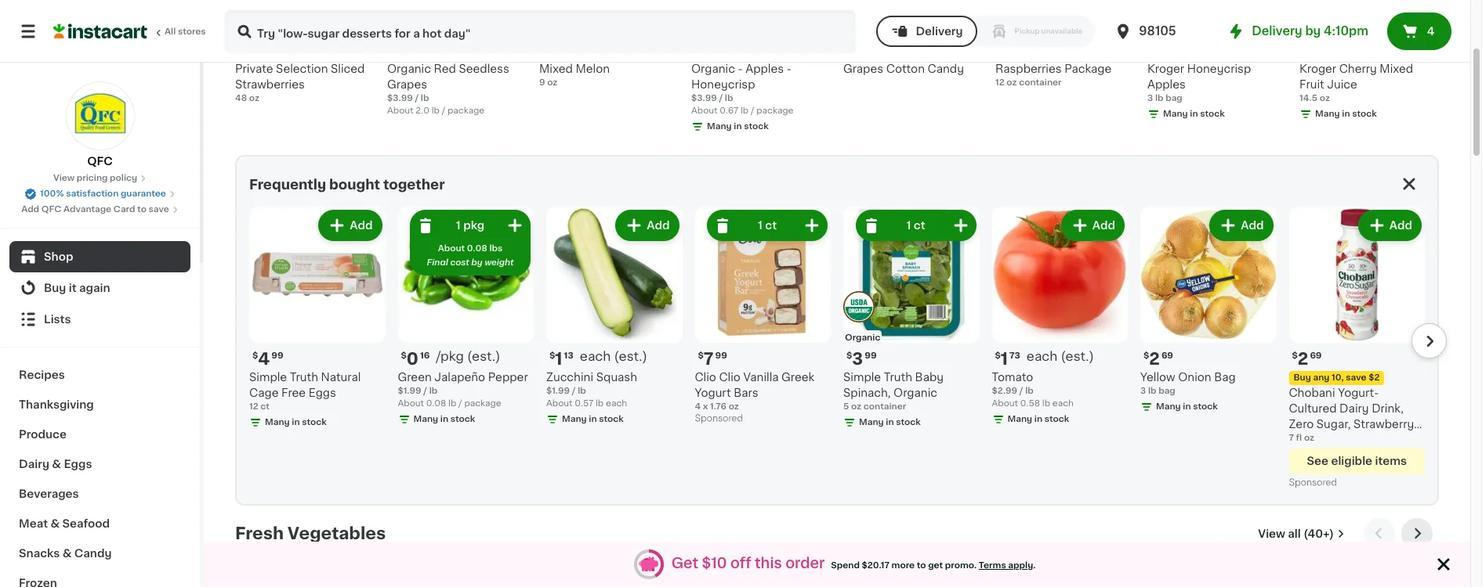 Task type: locate. For each thing, give the bounding box(es) containing it.
oz inside clio clio vanilla greek yogurt bars 4 x 1.76 oz
[[729, 403, 739, 411]]

& inside meat & seafood link
[[51, 519, 60, 530]]

yellow onion bag 3 lb bag
[[1140, 372, 1236, 395]]

add qfc advantage card to save link
[[21, 204, 179, 216]]

4:10pm
[[1324, 25, 1369, 37]]

1 vertical spatial container
[[864, 403, 906, 411]]

mixed inside mixed melon 9 oz
[[539, 63, 573, 74]]

$1.99 inside zucchini squash $1.99 / lb about 0.57 lb each
[[546, 387, 570, 395]]

$ inside $ 1 13
[[549, 352, 555, 360]]

2 horizontal spatial 69
[[1310, 352, 1322, 360]]

/pkg inside the $ 7 98 /pkg (est.)
[[426, 42, 454, 54]]

& inside dairy & eggs link
[[52, 459, 61, 470]]

1 horizontal spatial 7
[[704, 351, 714, 367]]

instacart logo image
[[53, 22, 147, 41]]

view pricing policy
[[53, 174, 137, 183]]

0 horizontal spatial save
[[149, 205, 169, 214]]

buy inside section
[[1294, 374, 1311, 382]]

1 simple from the left
[[249, 372, 287, 383]]

7 left 98
[[396, 42, 406, 59]]

2 horizontal spatial ct
[[914, 220, 925, 231]]

pricing
[[77, 174, 108, 183]]

bag inside kroger honeycrisp apples 3 lb bag
[[1166, 94, 1183, 103]]

1 mixed from the left
[[539, 63, 573, 74]]

1 ct right "remove clio clio vanilla greek yogurt bars" icon
[[758, 220, 777, 231]]

product group
[[249, 207, 385, 432], [398, 207, 534, 429], [546, 207, 682, 429], [695, 207, 831, 428], [843, 207, 979, 432], [992, 207, 1128, 429], [1140, 207, 1276, 417], [1289, 207, 1425, 492], [539, 575, 679, 588], [691, 575, 831, 588]]

in down simple truth baby spinach, organic 5 oz container
[[886, 418, 894, 427]]

2 add button from the left
[[617, 212, 678, 240]]

1 horizontal spatial mixed
[[1380, 63, 1413, 74]]

0 horizontal spatial $ 2 69
[[1144, 351, 1173, 367]]

3
[[548, 42, 559, 59], [1148, 94, 1153, 103], [852, 351, 863, 367], [1140, 387, 1146, 395]]

qfc down 100%
[[41, 205, 61, 214]]

(est.) inside $0.16 per package (estimated) element
[[467, 350, 500, 363]]

$ inside $ 0 16
[[401, 352, 407, 360]]

about inside about 0.08 lbs final cost by weight
[[438, 245, 465, 253]]

12 down raspberries
[[995, 78, 1005, 87]]

truth left 'baby'
[[884, 372, 912, 383]]

$ up spinach,
[[847, 352, 852, 360]]

all stores link
[[53, 9, 207, 53]]

stock down organic - apples - honeycrisp $3.99 / lb about 0.67 lb / package
[[744, 122, 769, 131]]

oz inside simple truth baby spinach, organic 5 oz container
[[851, 403, 862, 411]]

&
[[52, 459, 61, 470], [51, 519, 60, 530], [62, 549, 72, 560]]

0 vertical spatial &
[[52, 459, 61, 470]]

1 horizontal spatial each (est.)
[[1027, 350, 1094, 363]]

/pkg inside $0.16 per package (estimated) element
[[436, 350, 464, 363]]

1 vertical spatial buy
[[1294, 374, 1311, 382]]

ct down cage
[[261, 403, 270, 411]]

increment quantity of clio clio vanilla greek yogurt bars image
[[803, 216, 821, 235]]

1 vertical spatial to
[[917, 562, 926, 571]]

apples inside kroger honeycrisp apples 3 lb bag
[[1148, 79, 1186, 90]]

$ 3 99 inside product group
[[847, 351, 877, 367]]

1 horizontal spatial 4
[[695, 403, 701, 411]]

apples for lb
[[1148, 79, 1186, 90]]

again
[[79, 283, 110, 294]]

container down spinach,
[[864, 403, 906, 411]]

12 inside simple truth natural cage free eggs 12 ct
[[249, 403, 258, 411]]

1 horizontal spatial kroger
[[1300, 63, 1337, 74]]

69 up yellow
[[1162, 352, 1173, 360]]

view inside view pricing policy link
[[53, 174, 75, 183]]

container inside "raspberries package 12 oz container"
[[1019, 78, 1062, 87]]

99 inside '$ 9 99'
[[257, 43, 269, 52]]

produce
[[19, 430, 67, 441]]

7
[[396, 42, 406, 59], [704, 351, 714, 367], [1289, 434, 1294, 442]]

1 horizontal spatial truth
[[884, 372, 912, 383]]

mixed down $6.59 element
[[1380, 63, 1413, 74]]

oz down raspberries
[[1007, 78, 1017, 87]]

eggs up beverages link
[[64, 459, 92, 470]]

each (est.) up squash
[[580, 350, 647, 363]]

bag down yellow
[[1159, 387, 1176, 395]]

3 up mixed melon 9 oz
[[548, 42, 559, 59]]

package right '2.0'
[[448, 107, 485, 115]]

eggs inside dairy & eggs link
[[64, 459, 92, 470]]

package down jalapeño
[[464, 399, 501, 408]]

0 horizontal spatial container
[[864, 403, 906, 411]]

item carousel region
[[227, 201, 1447, 498], [235, 519, 1439, 588]]

0 vertical spatial bag
[[1166, 94, 1183, 103]]

1 horizontal spatial 1 ct
[[906, 220, 925, 231]]

2 mixed from the left
[[1380, 63, 1413, 74]]

package inside organic red seedless grapes $3.99 / lb about 2.0 lb / package
[[448, 107, 485, 115]]

truth inside simple truth baby spinach, organic 5 oz container
[[884, 372, 912, 383]]

product group containing 4
[[249, 207, 385, 432]]

bag
[[1214, 372, 1236, 383]]

2 up yellow
[[1149, 351, 1160, 367]]

2 $1.99 from the left
[[546, 387, 570, 395]]

0 vertical spatial candy
[[928, 63, 964, 74]]

simple up spinach,
[[843, 372, 881, 383]]

0 vertical spatial $ 3 99
[[542, 42, 573, 59]]

9
[[244, 42, 256, 59], [539, 78, 545, 87]]

(est.) inside $1.13 each (estimated) element
[[614, 350, 647, 363]]

1 horizontal spatial $ 2 69
[[1292, 351, 1322, 367]]

each (est.) inside $1.13 each (estimated) element
[[580, 350, 647, 363]]

3 add button from the left
[[1063, 212, 1123, 240]]

/lb
[[883, 42, 900, 54]]

0 horizontal spatial view
[[53, 174, 75, 183]]

simple for 3
[[843, 372, 881, 383]]

1 horizontal spatial simple
[[843, 372, 881, 383]]

3 inside yellow onion bag 3 lb bag
[[1140, 387, 1146, 395]]

grapes down 6
[[843, 63, 883, 74]]

(est.) up organic - apples - honeycrisp $3.99 / lb about 0.67 lb / package
[[762, 42, 795, 54]]

$1.99 down green at the left bottom
[[398, 387, 421, 395]]

$ 8 99
[[999, 42, 1029, 59]]

view for view all (40+)
[[1258, 529, 1285, 540]]

1 $1.99 from the left
[[398, 387, 421, 395]]

qfc logo image
[[65, 82, 134, 150]]

2 $ 2 69 from the left
[[1292, 351, 1322, 367]]

0 horizontal spatial $1.99
[[398, 387, 421, 395]]

0 horizontal spatial candy
[[74, 549, 112, 560]]

free
[[281, 388, 306, 399]]

increment quantity of green jalapeño pepper image
[[506, 216, 524, 235]]

each (est.) up tomato $2.99 / lb about 0.58 lb each
[[1027, 350, 1094, 363]]

lb up '2.0'
[[421, 94, 429, 103]]

2 truth from the left
[[884, 372, 912, 383]]

many down the 0.67
[[707, 122, 732, 131]]

bag inside yellow onion bag 3 lb bag
[[1159, 387, 1176, 395]]

1 vertical spatial 7
[[704, 351, 714, 367]]

4 up $6.59 element
[[1427, 26, 1435, 37]]

1 horizontal spatial 9
[[539, 78, 545, 87]]

1 vertical spatial 12
[[249, 403, 258, 411]]

2 each (est.) from the left
[[1027, 350, 1094, 363]]

(est.) up 'seedless' on the left top of page
[[457, 42, 490, 54]]

4 add button from the left
[[1211, 212, 1272, 240]]

section
[[227, 155, 1447, 506]]

9 down search "field"
[[539, 78, 545, 87]]

7 inside the $ 7 98 /pkg (est.)
[[396, 42, 406, 59]]

1 vertical spatial item carousel region
[[235, 519, 1439, 588]]

1 horizontal spatial candy
[[928, 63, 964, 74]]

99 up cage
[[271, 352, 283, 360]]

add for yellow onion bag
[[1241, 220, 1264, 231]]

1 horizontal spatial save
[[1346, 374, 1367, 382]]

0 vertical spatial container
[[1019, 78, 1062, 87]]

delivery inside button
[[916, 26, 963, 37]]

kroger for kroger cherry mixed fruit juice
[[1300, 63, 1337, 74]]

99 up spinach,
[[865, 352, 877, 360]]

7 left fl
[[1289, 434, 1294, 442]]

0 vertical spatial qfc
[[87, 156, 113, 167]]

1 1 ct from the left
[[758, 220, 777, 231]]

green
[[398, 372, 432, 383]]

dairy & eggs link
[[9, 450, 190, 480]]

buy for buy it again
[[44, 283, 66, 294]]

get $10 off this order status
[[665, 557, 1042, 573]]

dairy & eggs
[[19, 459, 92, 470]]

seedless
[[459, 63, 509, 74]]

grapes
[[843, 63, 883, 74], [387, 79, 427, 90]]

spinach,
[[843, 388, 891, 399]]

9 inside mixed melon 9 oz
[[539, 78, 545, 87]]

/ right the 0.67
[[751, 107, 754, 115]]

0 horizontal spatial by
[[471, 259, 483, 267]]

1 vertical spatial save
[[1346, 374, 1367, 382]]

lb down yellow
[[1148, 387, 1157, 395]]

simple for 4
[[249, 372, 287, 383]]

kroger inside the kroger cherry mixed fruit juice 14.5 oz
[[1300, 63, 1337, 74]]

honeycrisp up the 0.67
[[691, 79, 755, 90]]

13
[[564, 352, 574, 360]]

kroger inside kroger honeycrisp apples 3 lb bag
[[1148, 63, 1185, 74]]

0 vertical spatial apples
[[746, 63, 784, 74]]

& for snacks
[[62, 549, 72, 560]]

/ down "zucchini"
[[572, 387, 576, 395]]

1 vertical spatial qfc
[[41, 205, 61, 214]]

each right the 73
[[1027, 350, 1058, 363]]

0 horizontal spatial ct
[[261, 403, 270, 411]]

5 add button from the left
[[1360, 212, 1420, 240]]

1 vertical spatial dairy
[[19, 459, 49, 470]]

dairy inside chobani yogurt- cultured dairy drink, zero sugar, strawberry cheesecake inspired
[[1340, 403, 1369, 414]]

99 inside $ 8 99
[[1017, 43, 1029, 52]]

1 vertical spatial &
[[51, 519, 60, 530]]

cotton
[[886, 63, 925, 74]]

1 horizontal spatial honeycrisp
[[1187, 63, 1251, 74]]

candy down $6.59 per pound element at top
[[928, 63, 964, 74]]

7 inside product group
[[704, 351, 714, 367]]

$ 0 16
[[401, 351, 430, 367]]

pepper
[[488, 372, 528, 383]]

None search field
[[224, 9, 856, 53]]

together
[[383, 179, 445, 191]]

0 vertical spatial honeycrisp
[[1187, 63, 1251, 74]]

& right meat
[[51, 519, 60, 530]]

container
[[1019, 78, 1062, 87], [864, 403, 906, 411]]

stock
[[1200, 110, 1225, 118], [1352, 110, 1377, 118], [744, 122, 769, 131], [1193, 403, 1218, 411], [451, 415, 475, 424], [599, 415, 624, 424], [1045, 415, 1069, 424], [302, 418, 327, 427], [896, 418, 921, 427]]

99 up mixed melon 9 oz
[[561, 43, 573, 52]]

69 up organic - apples - honeycrisp $3.99 / lb about 0.67 lb / package
[[712, 43, 724, 52]]

1 left 13
[[555, 351, 562, 367]]

Search field
[[226, 11, 855, 52]]

5
[[843, 403, 849, 411]]

1 vertical spatial by
[[471, 259, 483, 267]]

99 inside $ 7 99
[[715, 352, 727, 360]]

lb up 0.58
[[1025, 387, 1034, 395]]

buy for buy any 10, save $2
[[1294, 374, 1311, 382]]

1 vertical spatial apples
[[1148, 79, 1186, 90]]

1 kroger from the left
[[1148, 63, 1185, 74]]

clio
[[695, 372, 716, 383], [719, 372, 741, 383]]

to inside get $10 off this order spend $20.17 more to get promo. terms apply .
[[917, 562, 926, 571]]

0 horizontal spatial qfc
[[41, 205, 61, 214]]

organic down 'baby'
[[894, 388, 937, 399]]

1 add button from the left
[[320, 212, 381, 240]]

section containing 4
[[227, 155, 1447, 506]]

ct left the increment quantity of simple truth baby spinach, organic image
[[914, 220, 925, 231]]

product group containing 7
[[695, 207, 831, 428]]

package
[[448, 107, 485, 115], [757, 107, 794, 115], [464, 399, 501, 408]]

1 horizontal spatial eggs
[[309, 388, 336, 399]]

zucchini squash $1.99 / lb about 0.57 lb each
[[546, 372, 637, 408]]

product group containing 0
[[398, 207, 534, 429]]

0 vertical spatial item carousel region
[[227, 201, 1447, 498]]

organic red seedless grapes $3.99 / lb about 2.0 lb / package
[[387, 63, 509, 115]]

(est.) inside "$1.73 each (estimated)" 'element'
[[1061, 350, 1094, 363]]

/
[[415, 94, 419, 103], [719, 94, 723, 103], [442, 107, 445, 115], [751, 107, 754, 115], [423, 387, 427, 395], [572, 387, 576, 395], [1020, 387, 1023, 395], [459, 399, 462, 408]]

2 vertical spatial 7
[[1289, 434, 1294, 442]]

sponsored badge image
[[695, 415, 742, 424], [1289, 479, 1336, 488]]

$ up raspberries
[[999, 43, 1004, 52]]

ct for increment quantity of clio clio vanilla greek yogurt bars icon on the right of page
[[765, 220, 777, 231]]

0.08 inside green jalapeño pepper $1.99 / lb about 0.08 lb / package
[[426, 399, 446, 408]]

fresh
[[235, 526, 284, 542]]

1 vertical spatial 4
[[258, 351, 270, 367]]

2 $3.99 from the left
[[691, 94, 717, 103]]

(est.) inside the $ 7 98 /pkg (est.)
[[457, 42, 490, 54]]

to
[[137, 205, 146, 214], [917, 562, 926, 571]]

16
[[420, 352, 430, 360]]

1 horizontal spatial 12
[[995, 78, 1005, 87]]

$7.98 per package (estimated) element
[[387, 41, 527, 61]]

$ up mixed melon 9 oz
[[542, 43, 548, 52]]

$ inside $ 1 73
[[995, 352, 1001, 360]]

apples inside organic - apples - honeycrisp $3.99 / lb about 0.67 lb / package
[[746, 63, 784, 74]]

$ 1 13
[[549, 351, 574, 367]]

$ 3 99 up mixed melon 9 oz
[[542, 42, 573, 59]]

see eligible items button
[[1289, 448, 1425, 475]]

1 horizontal spatial apples
[[1148, 79, 1186, 90]]

99 inside $ 4 99
[[271, 352, 283, 360]]

0 horizontal spatial $3.99
[[387, 94, 413, 103]]

- down the $ 2 69 /pkg (est.)
[[738, 63, 743, 74]]

7 for $ 7 98 /pkg (est.)
[[396, 42, 406, 59]]

dairy down produce
[[19, 459, 49, 470]]

truth for 3
[[884, 372, 912, 383]]

69 inside the $ 2 69 /pkg (est.)
[[712, 43, 724, 52]]

candy for snacks & candy
[[74, 549, 112, 560]]

x
[[703, 403, 708, 411]]

1 truth from the left
[[290, 372, 318, 383]]

0 horizontal spatial -
[[738, 63, 743, 74]]

many
[[1163, 110, 1188, 118], [1315, 110, 1340, 118], [707, 122, 732, 131], [1156, 403, 1181, 411], [413, 415, 438, 424], [562, 415, 587, 424], [1008, 415, 1032, 424], [265, 418, 290, 427], [859, 418, 884, 427]]

1 clio from the left
[[695, 372, 716, 383]]

4 left 'x'
[[695, 403, 701, 411]]

in down 0.57
[[589, 415, 597, 424]]

4 up cage
[[258, 351, 270, 367]]

1 horizontal spatial delivery
[[1252, 25, 1303, 37]]

bag for kroger
[[1166, 94, 1183, 103]]

0 horizontal spatial 1 ct
[[758, 220, 777, 231]]

view up 100%
[[53, 174, 75, 183]]

ct for the increment quantity of simple truth baby spinach, organic image
[[914, 220, 925, 231]]

0 horizontal spatial grapes
[[387, 79, 427, 90]]

0 horizontal spatial 69
[[712, 43, 724, 52]]

1 horizontal spatial 2
[[1149, 351, 1160, 367]]

increment quantity of simple truth baby spinach, organic image
[[951, 216, 970, 235]]

0 horizontal spatial 0.08
[[426, 399, 446, 408]]

12 down cage
[[249, 403, 258, 411]]

1 horizontal spatial view
[[1258, 529, 1285, 540]]

2 horizontal spatial 4
[[1427, 26, 1435, 37]]

mixed left the melon on the left of page
[[539, 63, 573, 74]]

eggs inside simple truth natural cage free eggs 12 ct
[[309, 388, 336, 399]]

100%
[[40, 190, 64, 198]]

2 kroger from the left
[[1300, 63, 1337, 74]]

about down "$2.99"
[[992, 399, 1018, 408]]

0 vertical spatial 4
[[1427, 26, 1435, 37]]

0 vertical spatial dairy
[[1340, 403, 1369, 414]]

lb
[[421, 94, 429, 103], [725, 94, 733, 103], [1155, 94, 1164, 103], [432, 107, 440, 115], [741, 107, 749, 115], [429, 387, 438, 395], [578, 387, 586, 395], [1025, 387, 1034, 395], [1148, 387, 1157, 395], [448, 399, 456, 408], [596, 399, 604, 408], [1042, 399, 1050, 408]]

1 vertical spatial grapes
[[387, 79, 427, 90]]

$ 2 69
[[1144, 351, 1173, 367], [1292, 351, 1322, 367]]

1 vertical spatial 9
[[539, 78, 545, 87]]

0.58
[[1020, 399, 1040, 408]]

buy up chobani
[[1294, 374, 1311, 382]]

1 horizontal spatial buy
[[1294, 374, 1311, 382]]

buy
[[44, 283, 66, 294], [1294, 374, 1311, 382]]

1 horizontal spatial grapes
[[843, 63, 883, 74]]

stock down yellow onion bag 3 lb bag
[[1193, 403, 1218, 411]]

0 vertical spatial 7
[[396, 42, 406, 59]]

0 horizontal spatial 2
[[700, 42, 711, 59]]

2 vertical spatial &
[[62, 549, 72, 560]]

cheesecake
[[1289, 435, 1358, 446]]

organic down 98
[[387, 63, 431, 74]]

many in stock
[[1163, 110, 1225, 118], [1315, 110, 1377, 118], [707, 122, 769, 131], [1156, 403, 1218, 411], [413, 415, 475, 424], [562, 415, 624, 424], [1008, 415, 1069, 424], [265, 418, 327, 427], [859, 418, 921, 427]]

chobani yogurt- cultured dairy drink, zero sugar, strawberry cheesecake inspired
[[1289, 388, 1414, 446]]

0
[[407, 351, 418, 367]]

save up yogurt-
[[1346, 374, 1367, 382]]

fl
[[1296, 434, 1302, 442]]

1 horizontal spatial $1.99
[[546, 387, 570, 395]]

delivery up $6.59 per pound element at top
[[916, 26, 963, 37]]

0 vertical spatial buy
[[44, 283, 66, 294]]

1 horizontal spatial clio
[[719, 372, 741, 383]]

(40+)
[[1304, 529, 1334, 540]]

eggs
[[309, 388, 336, 399], [64, 459, 92, 470]]

0 horizontal spatial clio
[[695, 372, 716, 383]]

strawberry
[[1354, 419, 1414, 430]]

qfc
[[87, 156, 113, 167], [41, 205, 61, 214]]

(est.) for squash
[[614, 350, 647, 363]]

add button
[[320, 212, 381, 240], [617, 212, 678, 240], [1063, 212, 1123, 240], [1211, 212, 1272, 240], [1360, 212, 1420, 240]]

1 $ 2 69 from the left
[[1144, 351, 1173, 367]]

1 vertical spatial honeycrisp
[[691, 79, 755, 90]]

2 up organic - apples - honeycrisp $3.99 / lb about 0.67 lb / package
[[700, 42, 711, 59]]

view inside view all (40+) "popup button"
[[1258, 529, 1285, 540]]

1 each (est.) from the left
[[580, 350, 647, 363]]

$ 3 99 up spinach,
[[847, 351, 877, 367]]

69 for buy any 10, save $2
[[1310, 352, 1322, 360]]

bars
[[734, 388, 759, 399]]

lb down 98105 popup button
[[1155, 94, 1164, 103]]

each (est.) inside "$1.73 each (estimated)" 'element'
[[1027, 350, 1094, 363]]

1 horizontal spatial to
[[917, 562, 926, 571]]

1 ct for remove simple truth baby spinach, organic icon
[[906, 220, 925, 231]]

1 for remove simple truth baby spinach, organic icon
[[906, 220, 911, 231]]

0 horizontal spatial apples
[[746, 63, 784, 74]]

bag
[[1166, 94, 1183, 103], [1159, 387, 1176, 395]]

oz inside the kroger cherry mixed fruit juice 14.5 oz
[[1320, 94, 1330, 103]]

candy
[[928, 63, 964, 74], [74, 549, 112, 560]]

0 horizontal spatial eggs
[[64, 459, 92, 470]]

& inside snacks & candy link
[[62, 549, 72, 560]]

$2
[[1369, 374, 1380, 382]]

simple inside simple truth natural cage free eggs 12 ct
[[249, 372, 287, 383]]

container inside simple truth baby spinach, organic 5 oz container
[[864, 403, 906, 411]]

close image
[[1434, 556, 1453, 575]]

stock down simple truth natural cage free eggs 12 ct
[[302, 418, 327, 427]]

2 1 ct from the left
[[906, 220, 925, 231]]

1 vertical spatial bag
[[1159, 387, 1176, 395]]

add inside product group
[[350, 220, 373, 231]]

about inside tomato $2.99 / lb about 0.58 lb each
[[992, 399, 1018, 408]]

clio up bars
[[719, 372, 741, 383]]

$ up yogurt
[[698, 352, 704, 360]]

candy down seafood
[[74, 549, 112, 560]]

by right "cost"
[[471, 259, 483, 267]]

candy for grapes   cotton candy
[[928, 63, 964, 74]]

delivery for delivery
[[916, 26, 963, 37]]

1 horizontal spatial container
[[1019, 78, 1062, 87]]

0 vertical spatial by
[[1305, 25, 1321, 37]]

item carousel region containing 4
[[227, 201, 1447, 498]]

12 inside "raspberries package 12 oz container"
[[995, 78, 1005, 87]]

0.08
[[467, 245, 487, 253], [426, 399, 446, 408]]

2 horizontal spatial 2
[[1298, 351, 1309, 367]]

simple truth baby spinach, organic 5 oz container
[[843, 372, 944, 411]]

0 horizontal spatial to
[[137, 205, 146, 214]]

natural
[[321, 372, 361, 383]]

view pricing policy link
[[53, 172, 147, 185]]

/pkg inside the $ 2 69 /pkg (est.)
[[731, 42, 758, 54]]

mixed melon 9 oz
[[539, 63, 610, 87]]

0 horizontal spatial each (est.)
[[580, 350, 647, 363]]

0.08 left the 'lbs'
[[467, 245, 487, 253]]

bag down $8.99 element
[[1166, 94, 1183, 103]]

fruit
[[1300, 79, 1324, 90]]

simple inside simple truth baby spinach, organic 5 oz container
[[843, 372, 881, 383]]

99 for private selection sliced strawberries
[[257, 43, 269, 52]]

0 horizontal spatial kroger
[[1148, 63, 1185, 74]]

$ inside $ 6
[[847, 43, 852, 52]]

each
[[580, 350, 611, 363], [1027, 350, 1058, 363], [606, 399, 627, 408], [1053, 399, 1074, 408]]

$ inside '$ 9 99'
[[238, 43, 244, 52]]

1 vertical spatial view
[[1258, 529, 1285, 540]]

truth inside simple truth natural cage free eggs 12 ct
[[290, 372, 318, 383]]

truth up free at the bottom
[[290, 372, 318, 383]]

1 left pkg
[[456, 220, 461, 231]]

shop link
[[9, 241, 190, 273]]

container down raspberries
[[1019, 78, 1062, 87]]

by left 4:10pm
[[1305, 25, 1321, 37]]

0 vertical spatial sponsored badge image
[[695, 415, 742, 424]]

0 horizontal spatial truth
[[290, 372, 318, 383]]

honeycrisp inside organic - apples - honeycrisp $3.99 / lb about 0.67 lb / package
[[691, 79, 755, 90]]

1 $3.99 from the left
[[387, 94, 413, 103]]

0 horizontal spatial buy
[[44, 283, 66, 294]]

48
[[235, 94, 247, 103]]

/ down green at the left bottom
[[423, 387, 427, 395]]

all
[[165, 27, 176, 36]]

2 simple from the left
[[843, 372, 881, 383]]

oz
[[547, 78, 558, 87], [1007, 78, 1017, 87], [249, 94, 259, 103], [1320, 94, 1330, 103], [729, 403, 739, 411], [851, 403, 862, 411], [1304, 434, 1315, 442]]

0 vertical spatial 0.08
[[467, 245, 487, 253]]

$1.73 each (estimated) element
[[992, 349, 1128, 370]]

many in stock down 0.57
[[562, 415, 624, 424]]

delivery up $8.99 element
[[1252, 25, 1303, 37]]

1 vertical spatial $ 3 99
[[847, 351, 877, 367]]

2 up chobani
[[1298, 351, 1309, 367]]

grapes up '2.0'
[[387, 79, 427, 90]]

$ up cage
[[252, 352, 258, 360]]

$ up organic - apples - honeycrisp $3.99 / lb about 0.67 lb / package
[[694, 43, 700, 52]]

1 ct right remove simple truth baby spinach, organic icon
[[906, 220, 925, 231]]

99 for clio clio vanilla greek yogurt bars
[[715, 352, 727, 360]]

1 horizontal spatial -
[[787, 63, 792, 74]]

by
[[1305, 25, 1321, 37], [471, 259, 483, 267]]



Task type: describe. For each thing, give the bounding box(es) containing it.
1 ct for "remove clio clio vanilla greek yogurt bars" icon
[[758, 220, 777, 231]]

lists
[[44, 314, 71, 325]]

/pkg for 2
[[731, 42, 758, 54]]

$ inside the $ 7 98 /pkg (est.)
[[390, 43, 396, 52]]

selection
[[276, 63, 328, 74]]

organic - apples - honeycrisp $3.99 / lb about 0.67 lb / package
[[691, 63, 794, 115]]

vanilla
[[743, 372, 779, 383]]

lb up the 0.67
[[725, 94, 733, 103]]

zucchini
[[546, 372, 594, 383]]

/pkg (est.)
[[436, 350, 500, 363]]

$ 2 69 for yellow onion bag
[[1144, 351, 1173, 367]]

snacks & candy
[[19, 549, 112, 560]]

$20.17
[[862, 562, 890, 571]]

about inside zucchini squash $1.99 / lb about 0.57 lb each
[[546, 399, 573, 408]]

4 inside clio clio vanilla greek yogurt bars 4 x 1.76 oz
[[695, 403, 701, 411]]

cultured
[[1289, 403, 1337, 414]]

all
[[1288, 529, 1301, 540]]

many in stock down green jalapeño pepper $1.99 / lb about 0.08 lb / package
[[413, 415, 475, 424]]

/ down jalapeño
[[459, 399, 462, 408]]

zero
[[1289, 419, 1314, 430]]

ct inside simple truth natural cage free eggs 12 ct
[[261, 403, 270, 411]]

view for view pricing policy
[[53, 174, 75, 183]]

98105 button
[[1114, 9, 1208, 53]]

cherry
[[1339, 63, 1377, 74]]

this
[[755, 558, 782, 572]]

$ inside the $ 2 69 /pkg (est.)
[[694, 43, 700, 52]]

0 horizontal spatial sponsored badge image
[[695, 415, 742, 424]]

$3.99 inside organic red seedless grapes $3.99 / lb about 2.0 lb / package
[[387, 94, 413, 103]]

lb up 0.57
[[578, 387, 586, 395]]

0.08 inside about 0.08 lbs final cost by weight
[[467, 245, 487, 253]]

0 horizontal spatial dairy
[[19, 459, 49, 470]]

satisfaction
[[66, 190, 119, 198]]

cage
[[249, 388, 279, 399]]

1 inside 'element'
[[1001, 351, 1008, 367]]

$0.16 per package (estimated) element
[[398, 349, 534, 370]]

$ 2 69 for buy any 10, save $2
[[1292, 351, 1322, 367]]

99 for simple truth natural cage free eggs
[[271, 352, 283, 360]]

many in stock down juice
[[1315, 110, 1377, 118]]

$ inside $ 4 99
[[252, 352, 258, 360]]

1 pkg
[[456, 220, 485, 231]]

1 horizontal spatial by
[[1305, 25, 1321, 37]]

final
[[427, 259, 448, 267]]

$6.59 per pound element
[[843, 41, 983, 61]]

about 0.08 lbs final cost by weight
[[427, 245, 514, 267]]

0.57
[[575, 399, 594, 408]]

4 button
[[1387, 13, 1452, 50]]

$1.13 each (estimated) element
[[546, 349, 682, 370]]

delivery button
[[877, 16, 977, 47]]

1 - from the left
[[738, 63, 743, 74]]

buy any 10, save $2
[[1294, 374, 1380, 382]]

stock down tomato $2.99 / lb about 0.58 lb each
[[1045, 415, 1069, 424]]

many down 0.57
[[562, 415, 587, 424]]

any
[[1313, 374, 1330, 382]]

& for dairy
[[52, 459, 61, 470]]

1 vertical spatial sponsored badge image
[[1289, 479, 1336, 488]]

drink,
[[1372, 403, 1404, 414]]

2 horizontal spatial 7
[[1289, 434, 1294, 442]]

honeycrisp inside kroger honeycrisp apples 3 lb bag
[[1187, 63, 1251, 74]]

remove simple truth baby spinach, organic image
[[862, 216, 881, 235]]

stock down zucchini squash $1.99 / lb about 0.57 lb each
[[599, 415, 624, 424]]

each (est.) for tomato
[[1027, 350, 1094, 363]]

raspberries package 12 oz container
[[995, 63, 1112, 87]]

sliced
[[331, 63, 365, 74]]

remove clio clio vanilla greek yogurt bars image
[[713, 216, 732, 235]]

/pkg for 7
[[426, 42, 454, 54]]

all stores
[[165, 27, 206, 36]]

add for tomato
[[1092, 220, 1115, 231]]

2.0
[[416, 107, 429, 115]]

each (est.) for zucchini
[[580, 350, 647, 363]]

terms
[[979, 562, 1006, 571]]

mixed inside the kroger cherry mixed fruit juice 14.5 oz
[[1380, 63, 1413, 74]]

package inside organic - apples - honeycrisp $3.99 / lb about 0.67 lb / package
[[757, 107, 794, 115]]

100% satisfaction guarantee
[[40, 190, 166, 198]]

each right 13
[[580, 350, 611, 363]]

(est.) for $2.99
[[1061, 350, 1094, 363]]

in down yellow onion bag 3 lb bag
[[1183, 403, 1191, 411]]

eligible
[[1331, 456, 1373, 467]]

delivery by 4:10pm
[[1252, 25, 1369, 37]]

lb down jalapeño
[[448, 399, 456, 408]]

seafood
[[62, 519, 110, 530]]

meat
[[19, 519, 48, 530]]

2 inside the $ 2 69 /pkg (est.)
[[700, 42, 711, 59]]

sugar,
[[1317, 419, 1351, 430]]

off
[[731, 558, 751, 572]]

$2.99
[[992, 387, 1018, 395]]

add qfc advantage card to save
[[21, 205, 169, 214]]

3 inside kroger honeycrisp apples 3 lb bag
[[1148, 94, 1153, 103]]

add for zucchini squash
[[647, 220, 670, 231]]

green jalapeño pepper $1.99 / lb about 0.08 lb / package
[[398, 372, 528, 408]]

each inside zucchini squash $1.99 / lb about 0.57 lb each
[[606, 399, 627, 408]]

shop
[[44, 252, 73, 263]]

many down cage
[[265, 418, 290, 427]]

yogurt-
[[1338, 388, 1379, 399]]

beverages
[[19, 489, 79, 500]]

view all (40+)
[[1258, 529, 1334, 540]]

lb inside kroger honeycrisp apples 3 lb bag
[[1155, 94, 1164, 103]]

many down 0.58
[[1008, 415, 1032, 424]]

organic inside simple truth baby spinach, organic 5 oz container
[[894, 388, 937, 399]]

/ inside tomato $2.99 / lb about 0.58 lb each
[[1020, 387, 1023, 395]]

private selection sliced strawberries 48 oz
[[235, 63, 365, 103]]

kroger cherry mixed fruit juice 14.5 oz
[[1300, 63, 1413, 103]]

more
[[892, 562, 915, 571]]

many down yellow onion bag 3 lb bag
[[1156, 403, 1181, 411]]

pkg
[[463, 220, 485, 231]]

buy it again
[[44, 283, 110, 294]]

0 vertical spatial grapes
[[843, 63, 883, 74]]

in down the 0.67
[[734, 122, 742, 131]]

by inside about 0.08 lbs final cost by weight
[[471, 259, 483, 267]]

lb right 0.58
[[1042, 399, 1050, 408]]

greek
[[782, 372, 815, 383]]

chobani
[[1289, 388, 1335, 399]]

lb right '2.0'
[[432, 107, 440, 115]]

in down green jalapeño pepper $1.99 / lb about 0.08 lb / package
[[440, 415, 448, 424]]

many down green at the left bottom
[[413, 415, 438, 424]]

lb inside yellow onion bag 3 lb bag
[[1148, 387, 1157, 395]]

organic down the item badge image
[[845, 334, 881, 342]]

in down juice
[[1342, 110, 1350, 118]]

lb down green at the left bottom
[[429, 387, 438, 395]]

7 for $ 7 99
[[704, 351, 714, 367]]

$8.99 element
[[1148, 41, 1287, 61]]

$10
[[702, 558, 727, 572]]

$ up yellow
[[1144, 352, 1149, 360]]

delivery for delivery by 4:10pm
[[1252, 25, 1303, 37]]

stock down the kroger cherry mixed fruit juice 14.5 oz at the top right
[[1352, 110, 1377, 118]]

many in stock down free at the bottom
[[265, 418, 327, 427]]

oz inside mixed melon 9 oz
[[547, 78, 558, 87]]

stores
[[178, 27, 206, 36]]

add button for yellow onion bag
[[1211, 212, 1272, 240]]

in down free at the bottom
[[292, 418, 300, 427]]

lists link
[[9, 304, 190, 335]]

/ up '2.0'
[[415, 94, 419, 103]]

.
[[1033, 562, 1036, 571]]

/ inside zucchini squash $1.99 / lb about 0.57 lb each
[[572, 387, 576, 395]]

14.5
[[1300, 94, 1318, 103]]

in down 0.58
[[1035, 415, 1043, 424]]

remove green jalapeño pepper image
[[416, 216, 435, 235]]

order
[[786, 558, 825, 572]]

recipes link
[[9, 361, 190, 390]]

3 inside product group
[[852, 351, 863, 367]]

$ 9 99
[[238, 42, 269, 59]]

each inside 'element'
[[1027, 350, 1058, 363]]

delivery by 4:10pm link
[[1227, 22, 1369, 41]]

1 horizontal spatial qfc
[[87, 156, 113, 167]]

package inside green jalapeño pepper $1.99 / lb about 0.08 lb / package
[[464, 399, 501, 408]]

$ up chobani
[[1292, 352, 1298, 360]]

bag for yellow
[[1159, 387, 1176, 395]]

each inside tomato $2.99 / lb about 0.58 lb each
[[1053, 399, 1074, 408]]

oz inside private selection sliced strawberries 48 oz
[[249, 94, 259, 103]]

lb right 0.57
[[596, 399, 604, 408]]

yogurt
[[695, 388, 731, 399]]

fresh vegetables
[[235, 526, 386, 542]]

thanksgiving link
[[9, 390, 190, 420]]

kroger for kroger honeycrisp apples
[[1148, 63, 1185, 74]]

stock down kroger honeycrisp apples 3 lb bag
[[1200, 110, 1225, 118]]

add for simple truth natural cage free eggs
[[350, 220, 373, 231]]

(est.) inside the $ 2 69 /pkg (est.)
[[762, 42, 795, 54]]

69 for yellow onion bag
[[1162, 352, 1173, 360]]

add button for tomato
[[1063, 212, 1123, 240]]

thanksgiving
[[19, 400, 94, 411]]

4 inside button
[[1427, 26, 1435, 37]]

99 for simple truth baby spinach, organic
[[865, 352, 877, 360]]

package
[[1065, 63, 1112, 74]]

oz inside "raspberries package 12 oz container"
[[1007, 78, 1017, 87]]

many in stock down 0.58
[[1008, 415, 1069, 424]]

many down 14.5
[[1315, 110, 1340, 118]]

99 for mixed melon
[[561, 43, 573, 52]]

$2.69 per package (estimated) element
[[691, 41, 831, 61]]

oz right fl
[[1304, 434, 1315, 442]]

organic inside organic red seedless grapes $3.99 / lb about 2.0 lb / package
[[387, 63, 431, 74]]

$ inside $ 8 99
[[999, 43, 1004, 52]]

/ right '2.0'
[[442, 107, 445, 115]]

0 vertical spatial to
[[137, 205, 146, 214]]

add button for zucchini squash
[[617, 212, 678, 240]]

baby
[[915, 372, 944, 383]]

$ inside $ 7 99
[[698, 352, 704, 360]]

about inside organic red seedless grapes $3.99 / lb about 2.0 lb / package
[[387, 107, 414, 115]]

$6.59 element
[[1300, 41, 1439, 61]]

& for meat
[[51, 519, 60, 530]]

about inside organic - apples - honeycrisp $3.99 / lb about 0.67 lb / package
[[691, 107, 718, 115]]

service type group
[[877, 16, 1095, 47]]

many down kroger honeycrisp apples 3 lb bag
[[1163, 110, 1188, 118]]

many in stock down kroger honeycrisp apples 3 lb bag
[[1163, 110, 1225, 118]]

2 for yellow onion bag
[[1149, 351, 1160, 367]]

organic up 98
[[389, 25, 424, 34]]

6
[[852, 42, 864, 59]]

98105
[[1139, 25, 1176, 37]]

1 for "remove clio clio vanilla greek yogurt bars" icon
[[758, 220, 763, 231]]

$1.99 inside green jalapeño pepper $1.99 / lb about 0.08 lb / package
[[398, 387, 421, 395]]

stock down green jalapeño pepper $1.99 / lb about 0.08 lb / package
[[451, 415, 475, 424]]

add button for simple truth natural cage free eggs
[[320, 212, 381, 240]]

terms apply button
[[979, 561, 1033, 573]]

many in stock down the 0.67
[[707, 122, 769, 131]]

red
[[434, 63, 456, 74]]

beverages link
[[9, 480, 190, 509]]

save inside section
[[1346, 374, 1367, 382]]

0 horizontal spatial 4
[[258, 351, 270, 367]]

/ up the 0.67
[[719, 94, 723, 103]]

$ 7 99
[[698, 351, 727, 367]]

organic inside organic - apples - honeycrisp $3.99 / lb about 0.67 lb / package
[[691, 63, 735, 74]]

promo.
[[945, 562, 977, 571]]

about inside green jalapeño pepper $1.99 / lb about 0.08 lb / package
[[398, 399, 424, 408]]

many in stock down simple truth baby spinach, organic 5 oz container
[[859, 418, 921, 427]]

grapes inside organic red seedless grapes $3.99 / lb about 2.0 lb / package
[[387, 79, 427, 90]]

0.67
[[720, 107, 738, 115]]

$ 3 99 for mixed melon
[[542, 42, 573, 59]]

see eligible items
[[1307, 456, 1407, 467]]

item carousel region containing fresh vegetables
[[235, 519, 1439, 588]]

1 for remove green jalapeño pepper image
[[456, 220, 461, 231]]

(est.) for jalapeño
[[467, 350, 500, 363]]

truth for 4
[[290, 372, 318, 383]]

item badge image
[[843, 292, 875, 323]]

99 for raspberries package
[[1017, 43, 1029, 52]]

lb right the 0.67
[[741, 107, 749, 115]]

recipes
[[19, 370, 65, 381]]

7 fl oz
[[1289, 434, 1315, 442]]

$3.99 inside organic - apples - honeycrisp $3.99 / lb about 0.67 lb / package
[[691, 94, 717, 103]]

2 clio from the left
[[719, 372, 741, 383]]

weight
[[485, 259, 514, 267]]

0 horizontal spatial 9
[[244, 42, 256, 59]]

many in stock down yellow onion bag 3 lb bag
[[1156, 403, 1218, 411]]

2 for buy any 10, save $2
[[1298, 351, 1309, 367]]

items
[[1375, 456, 1407, 467]]

$ 3 99 for simple truth baby spinach, organic
[[847, 351, 877, 367]]

2 - from the left
[[787, 63, 792, 74]]

snacks
[[19, 549, 60, 560]]

strawberries
[[235, 79, 305, 90]]

squash
[[596, 372, 637, 383]]

stock down simple truth baby spinach, organic 5 oz container
[[896, 418, 921, 427]]

apples for honeycrisp
[[746, 63, 784, 74]]

many down spinach,
[[859, 418, 884, 427]]

product group containing 3
[[843, 207, 979, 432]]

simple truth natural cage free eggs 12 ct
[[249, 372, 361, 411]]

in down kroger honeycrisp apples 3 lb bag
[[1190, 110, 1198, 118]]



Task type: vqa. For each thing, say whether or not it's contained in the screenshot.
Buy any 10, save $2's 2
yes



